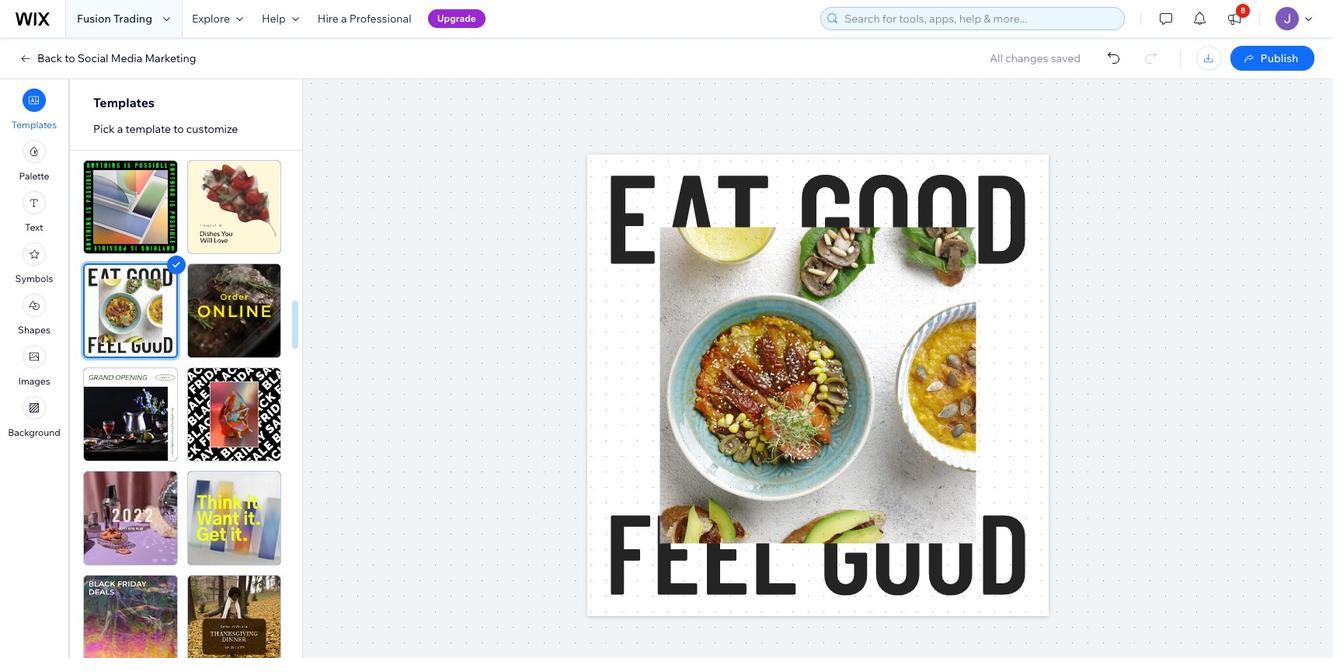Task type: vqa. For each thing, say whether or not it's contained in the screenshot.
leftmost to
yes



Task type: describe. For each thing, give the bounding box(es) containing it.
fusion
[[77, 12, 111, 26]]

help button
[[252, 0, 308, 37]]

text
[[25, 221, 43, 233]]

a for professional
[[341, 12, 347, 26]]

social
[[78, 51, 108, 65]]

all
[[990, 51, 1003, 65]]

text button
[[23, 191, 46, 233]]

customize
[[186, 122, 238, 136]]

template
[[125, 122, 171, 136]]

templates button
[[12, 89, 57, 131]]

explore
[[192, 12, 230, 26]]

shapes button
[[18, 294, 50, 336]]

hire
[[318, 12, 339, 26]]

Search for tools, apps, help & more... field
[[840, 8, 1120, 30]]

publish
[[1261, 51, 1298, 65]]

palette button
[[19, 140, 49, 182]]

publish button
[[1231, 46, 1315, 71]]

0 vertical spatial to
[[65, 51, 75, 65]]

changes
[[1005, 51, 1048, 65]]

pick
[[93, 122, 115, 136]]

marketing
[[145, 51, 196, 65]]

a for template
[[117, 122, 123, 136]]

1 vertical spatial to
[[173, 122, 184, 136]]

help
[[262, 12, 286, 26]]

back to social media marketing button
[[19, 51, 196, 65]]

0 vertical spatial templates
[[93, 95, 155, 110]]

background
[[8, 427, 60, 438]]



Task type: locate. For each thing, give the bounding box(es) containing it.
background button
[[8, 396, 60, 438]]

to
[[65, 51, 75, 65], [173, 122, 184, 136]]

hire a professional
[[318, 12, 411, 26]]

professional
[[349, 12, 411, 26]]

1 horizontal spatial a
[[341, 12, 347, 26]]

shapes
[[18, 324, 50, 336]]

0 horizontal spatial to
[[65, 51, 75, 65]]

0 vertical spatial a
[[341, 12, 347, 26]]

to right the 'template'
[[173, 122, 184, 136]]

a inside 'link'
[[341, 12, 347, 26]]

media
[[111, 51, 142, 65]]

images button
[[18, 345, 50, 387]]

1 vertical spatial templates
[[12, 119, 57, 131]]

symbols button
[[15, 242, 53, 284]]

upgrade
[[437, 12, 476, 24]]

a right "pick"
[[117, 122, 123, 136]]

8 button
[[1217, 0, 1252, 37]]

0 horizontal spatial templates
[[12, 119, 57, 131]]

to right "back"
[[65, 51, 75, 65]]

a right hire
[[341, 12, 347, 26]]

saved
[[1051, 51, 1081, 65]]

upgrade button
[[428, 9, 485, 28]]

templates up the 'palette' button
[[12, 119, 57, 131]]

menu containing templates
[[0, 84, 68, 443]]

pick a template to customize
[[93, 122, 238, 136]]

palette
[[19, 170, 49, 182]]

templates
[[93, 95, 155, 110], [12, 119, 57, 131]]

fusion trading
[[77, 12, 152, 26]]

menu
[[0, 84, 68, 443]]

templates up "pick"
[[93, 95, 155, 110]]

1 horizontal spatial to
[[173, 122, 184, 136]]

1 vertical spatial a
[[117, 122, 123, 136]]

0 horizontal spatial a
[[117, 122, 123, 136]]

8
[[1241, 5, 1246, 16]]

back to social media marketing
[[37, 51, 196, 65]]

a
[[341, 12, 347, 26], [117, 122, 123, 136]]

symbols
[[15, 273, 53, 284]]

1 horizontal spatial templates
[[93, 95, 155, 110]]

trading
[[113, 12, 152, 26]]

images
[[18, 375, 50, 387]]

back
[[37, 51, 62, 65]]

hire a professional link
[[308, 0, 421, 37]]

all changes saved
[[990, 51, 1081, 65]]



